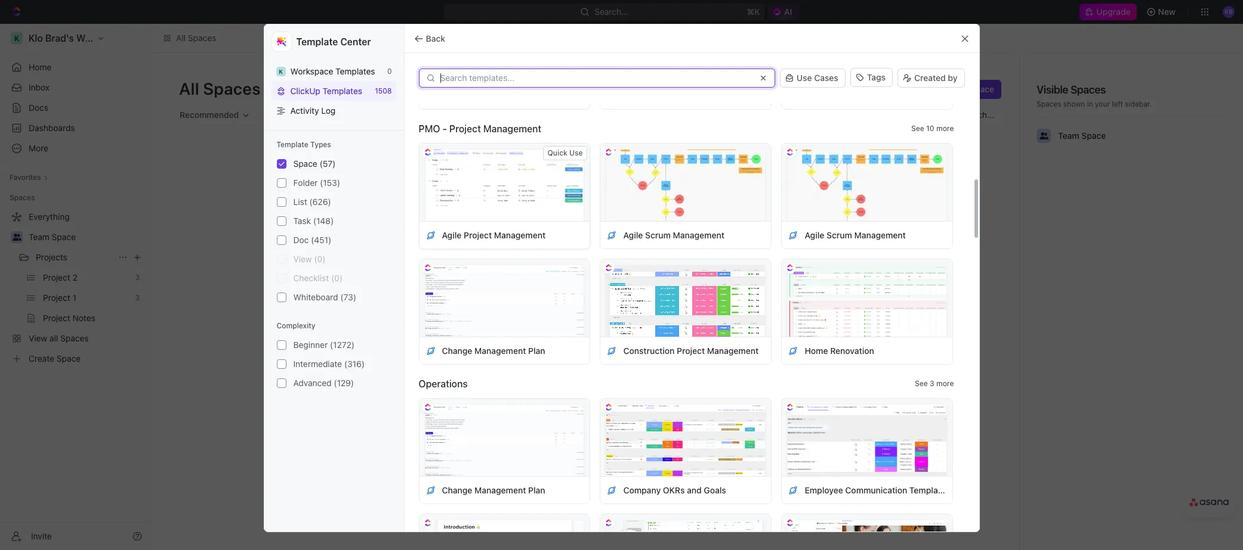 Task type: locate. For each thing, give the bounding box(es) containing it.
projects link
[[36, 248, 113, 267]]

template
[[296, 36, 338, 47], [277, 140, 308, 149], [910, 486, 946, 496]]

complexity
[[277, 322, 316, 331]]

search... button
[[944, 106, 1002, 125]]

templates
[[336, 66, 375, 76], [323, 86, 362, 96]]

home left "renovation"
[[805, 346, 828, 356]]

space down in
[[1082, 131, 1106, 141]]

1 horizontal spatial search...
[[960, 110, 994, 120]]

home inside sidebar "navigation"
[[29, 62, 51, 72]]

see inside 'button'
[[915, 380, 928, 389]]

1 horizontal spatial new
[[1158, 7, 1176, 17]]

space (57)
[[293, 159, 336, 169]]

spaces inside sidebar "navigation"
[[10, 193, 35, 202]]

see for operations
[[915, 380, 928, 389]]

1 vertical spatial templates
[[323, 86, 362, 96]]

team space link
[[29, 228, 144, 247]]

more right 3
[[936, 380, 954, 389]]

team space down shown
[[1058, 131, 1106, 141]]

0 horizontal spatial home
[[29, 62, 51, 72]]

1 vertical spatial plan
[[528, 486, 545, 496]]

1 horizontal spatial agile scrum management
[[805, 230, 906, 240]]

task (148)
[[293, 216, 334, 226]]

docs
[[29, 103, 48, 113]]

1 plan from the top
[[528, 346, 545, 356]]

joined
[[599, 245, 619, 254]]

tree containing team space
[[5, 208, 147, 369]]

1 horizontal spatial team space
[[1058, 131, 1106, 141]]

by
[[948, 73, 958, 83]]

checklist
[[293, 273, 329, 284]]

space up projects link
[[52, 232, 76, 242]]

inbox link
[[5, 78, 147, 97]]

template for template types
[[277, 140, 308, 149]]

template for template center
[[296, 36, 338, 47]]

1 agile from the left
[[442, 230, 462, 240]]

1 horizontal spatial home
[[805, 346, 828, 356]]

home up inbox
[[29, 62, 51, 72]]

1 vertical spatial more
[[936, 380, 954, 389]]

use left cases
[[797, 73, 812, 83]]

0 horizontal spatial (0)
[[314, 254, 326, 264]]

see left 10
[[911, 124, 924, 133]]

(0) for checklist (0)
[[331, 273, 343, 284]]

None checkbox
[[277, 217, 286, 226], [277, 236, 286, 245], [277, 255, 286, 264], [277, 217, 286, 226], [277, 236, 286, 245], [277, 255, 286, 264]]

tags button
[[850, 68, 893, 87]]

0 vertical spatial home
[[29, 62, 51, 72]]

see 10 more
[[911, 124, 954, 133]]

template center
[[296, 36, 371, 47]]

(73)
[[340, 293, 356, 303]]

templates down center
[[336, 66, 375, 76]]

⌘k
[[747, 7, 760, 17]]

more for operations
[[936, 380, 954, 389]]

0 vertical spatial templates
[[336, 66, 375, 76]]

1 horizontal spatial team
[[1058, 131, 1080, 141]]

2 horizontal spatial agile
[[805, 230, 825, 240]]

2 agile scrum management from the left
[[805, 230, 906, 240]]

renovation
[[830, 346, 874, 356]]

use inside dropdown button
[[797, 73, 812, 83]]

1 vertical spatial (0)
[[331, 273, 343, 284]]

company
[[623, 486, 661, 496]]

use cases button
[[780, 69, 846, 88]]

construction project management
[[623, 346, 759, 356]]

see
[[911, 124, 924, 133], [915, 380, 928, 389]]

templates up "activity log" button
[[323, 86, 362, 96]]

all
[[176, 33, 186, 43], [179, 79, 199, 98], [562, 245, 570, 254]]

1 horizontal spatial use
[[797, 73, 812, 83]]

project for construction
[[677, 346, 705, 356]]

1 vertical spatial home
[[805, 346, 828, 356]]

(1272)
[[330, 340, 355, 350]]

template left types
[[277, 140, 308, 149]]

more
[[936, 124, 954, 133], [936, 380, 954, 389]]

quick use button
[[543, 146, 588, 161]]

shown
[[1064, 100, 1085, 109]]

(0) right view
[[314, 254, 326, 264]]

space up search... button
[[970, 84, 994, 94]]

(0) up the (73)
[[331, 273, 343, 284]]

scrum
[[645, 230, 671, 240], [827, 230, 852, 240]]

0 horizontal spatial scrum
[[645, 230, 671, 240]]

use
[[797, 73, 812, 83], [569, 149, 583, 158]]

quick
[[548, 149, 568, 158]]

team space
[[1058, 131, 1106, 141], [29, 232, 76, 242]]

new inside button
[[951, 84, 968, 94]]

1 vertical spatial all spaces
[[179, 79, 261, 98]]

(0)
[[314, 254, 326, 264], [331, 273, 343, 284]]

Intermediate (316) checkbox
[[277, 360, 286, 370]]

created by button
[[898, 69, 965, 88]]

new for new
[[1158, 7, 1176, 17]]

1 vertical spatial template
[[277, 140, 308, 149]]

see 10 more button
[[907, 122, 959, 136]]

change management plan
[[442, 346, 545, 356], [442, 486, 545, 496]]

project for agile
[[464, 230, 492, 240]]

0 vertical spatial change
[[442, 346, 472, 356]]

0 vertical spatial (0)
[[314, 254, 326, 264]]

0 vertical spatial use
[[797, 73, 812, 83]]

see inside button
[[911, 124, 924, 133]]

1 vertical spatial team
[[29, 232, 49, 242]]

0 vertical spatial template
[[296, 36, 338, 47]]

beginner (1272)
[[293, 340, 355, 350]]

0 vertical spatial plan
[[528, 346, 545, 356]]

templates for clickup templates
[[323, 86, 362, 96]]

advanced
[[293, 378, 332, 389]]

2 vertical spatial template
[[910, 486, 946, 496]]

0 vertical spatial team space
[[1058, 131, 1106, 141]]

0 horizontal spatial team space
[[29, 232, 76, 242]]

see for pmo - project management
[[911, 124, 924, 133]]

advanced (129)
[[293, 378, 354, 389]]

2 change from the top
[[442, 486, 472, 496]]

2 more from the top
[[936, 380, 954, 389]]

team right user group image
[[1058, 131, 1080, 141]]

template right communication
[[910, 486, 946, 496]]

left
[[1112, 100, 1123, 109]]

Search templates... text field
[[440, 73, 751, 83]]

0 vertical spatial more
[[936, 124, 954, 133]]

clickup templates
[[290, 86, 362, 96]]

1 agile scrum management from the left
[[623, 230, 725, 240]]

1 horizontal spatial (0)
[[331, 273, 343, 284]]

more inside button
[[936, 124, 954, 133]]

team
[[1058, 131, 1080, 141], [29, 232, 49, 242]]

k
[[279, 68, 283, 75]]

new button
[[1142, 2, 1183, 21]]

0 horizontal spatial new
[[951, 84, 968, 94]]

upgrade link
[[1080, 4, 1137, 20]]

team right user group icon
[[29, 232, 49, 242]]

template up workspace
[[296, 36, 338, 47]]

1 vertical spatial change
[[442, 486, 472, 496]]

home
[[29, 62, 51, 72], [805, 346, 828, 356]]

(129)
[[334, 378, 354, 389]]

more inside 'button'
[[936, 380, 954, 389]]

tree
[[5, 208, 147, 369]]

1 scrum from the left
[[645, 230, 671, 240]]

1 horizontal spatial agile
[[623, 230, 643, 240]]

0 vertical spatial search...
[[594, 7, 628, 17]]

see left 3
[[915, 380, 928, 389]]

None checkbox
[[277, 159, 286, 169], [277, 178, 286, 188], [277, 198, 286, 207], [277, 274, 286, 284], [277, 293, 286, 303], [277, 159, 286, 169], [277, 178, 286, 188], [277, 198, 286, 207], [277, 274, 286, 284], [277, 293, 286, 303]]

doc (451)
[[293, 235, 331, 245]]

search...
[[594, 7, 628, 17], [960, 110, 994, 120]]

view
[[293, 254, 312, 264]]

in
[[1087, 100, 1093, 109]]

project
[[449, 124, 481, 134], [464, 230, 492, 240], [677, 346, 705, 356]]

more right 10
[[936, 124, 954, 133]]

invite
[[31, 532, 52, 542]]

0 vertical spatial new
[[1158, 7, 1176, 17]]

new right upgrade
[[1158, 7, 1176, 17]]

0 vertical spatial team
[[1058, 131, 1080, 141]]

0 horizontal spatial team
[[29, 232, 49, 242]]

spaces
[[188, 33, 216, 43], [203, 79, 261, 98], [1071, 84, 1106, 96], [1037, 100, 1062, 109], [10, 193, 35, 202], [572, 245, 597, 254]]

use cases
[[797, 73, 839, 83]]

0 vertical spatial see
[[911, 124, 924, 133]]

favorites
[[10, 173, 41, 182]]

0 horizontal spatial search...
[[594, 7, 628, 17]]

created
[[914, 73, 946, 83]]

new inside new button
[[1158, 7, 1176, 17]]

1 vertical spatial see
[[915, 380, 928, 389]]

space
[[970, 84, 994, 94], [1082, 131, 1106, 141], [293, 159, 317, 169], [52, 232, 76, 242]]

1508
[[375, 87, 392, 96]]

0 horizontal spatial agile scrum management
[[623, 230, 725, 240]]

created by
[[914, 73, 958, 83]]

use right quick
[[569, 149, 583, 158]]

construction
[[623, 346, 675, 356]]

home for home renovation
[[805, 346, 828, 356]]

operations
[[419, 379, 468, 390]]

2 vertical spatial project
[[677, 346, 705, 356]]

1 vertical spatial project
[[464, 230, 492, 240]]

1 horizontal spatial scrum
[[827, 230, 852, 240]]

0 horizontal spatial agile
[[442, 230, 462, 240]]

new down by
[[951, 84, 968, 94]]

1 vertical spatial new
[[951, 84, 968, 94]]

agile
[[442, 230, 462, 240], [623, 230, 643, 240], [805, 230, 825, 240]]

0
[[387, 67, 392, 76]]

1 vertical spatial use
[[569, 149, 583, 158]]

1 more from the top
[[936, 124, 954, 133]]

team space up projects
[[29, 232, 76, 242]]

1 vertical spatial change management plan
[[442, 486, 545, 496]]

1 vertical spatial team space
[[29, 232, 76, 242]]

new for new space
[[951, 84, 968, 94]]

(153)
[[320, 178, 340, 188]]

0 vertical spatial change management plan
[[442, 346, 545, 356]]

new
[[1158, 7, 1176, 17], [951, 84, 968, 94]]

1 vertical spatial search...
[[960, 110, 994, 120]]



Task type: vqa. For each thing, say whether or not it's contained in the screenshot.
day on the right bottom
no



Task type: describe. For each thing, give the bounding box(es) containing it.
space inside sidebar "navigation"
[[52, 232, 76, 242]]

your
[[1095, 100, 1110, 109]]

beginner
[[293, 340, 328, 350]]

visible
[[1037, 84, 1068, 96]]

employee
[[805, 486, 843, 496]]

0 horizontal spatial use
[[569, 149, 583, 158]]

2 agile from the left
[[623, 230, 643, 240]]

activity
[[290, 106, 319, 116]]

(0) for view (0)
[[314, 254, 326, 264]]

agile project management
[[442, 230, 546, 240]]

tree inside sidebar "navigation"
[[5, 208, 147, 369]]

folder
[[293, 178, 318, 188]]

projects
[[36, 252, 67, 263]]

view (0)
[[293, 254, 326, 264]]

employee communication template
[[805, 486, 946, 496]]

list (626)
[[293, 197, 331, 207]]

whiteboard
[[293, 293, 338, 303]]

tags
[[867, 72, 886, 82]]

home link
[[5, 58, 147, 77]]

center
[[340, 36, 371, 47]]

new space button
[[933, 80, 1002, 99]]

1 change management plan from the top
[[442, 346, 545, 356]]

search... inside button
[[960, 110, 994, 120]]

templates for workspace templates
[[336, 66, 375, 76]]

(316)
[[344, 359, 365, 370]]

types
[[310, 140, 331, 149]]

company okrs and goals
[[623, 486, 726, 496]]

(626)
[[309, 197, 331, 207]]

more for pmo - project management
[[936, 124, 954, 133]]

1 change from the top
[[442, 346, 472, 356]]

Advanced (129) checkbox
[[277, 379, 286, 389]]

checklist (0)
[[293, 273, 343, 284]]

(451)
[[311, 235, 331, 245]]

visible spaces spaces shown in your left sidebar.
[[1037, 84, 1152, 109]]

doc
[[293, 235, 309, 245]]

workspace
[[290, 66, 333, 76]]

see 3 more
[[915, 380, 954, 389]]

2 vertical spatial all
[[562, 245, 570, 254]]

docs link
[[5, 98, 147, 118]]

0 vertical spatial project
[[449, 124, 481, 134]]

home renovation
[[805, 346, 874, 356]]

dashboards
[[29, 123, 75, 133]]

user group image
[[1040, 133, 1048, 140]]

Beginner (1272) checkbox
[[277, 341, 286, 350]]

1 vertical spatial all
[[179, 79, 199, 98]]

intermediate
[[293, 359, 342, 370]]

2 change management plan from the top
[[442, 486, 545, 496]]

pmo - project management
[[419, 124, 542, 134]]

dashboards link
[[5, 119, 147, 138]]

log
[[321, 106, 336, 116]]

(148)
[[313, 216, 334, 226]]

0 vertical spatial all spaces
[[176, 33, 216, 43]]

user group image
[[12, 234, 21, 241]]

see 3 more button
[[910, 377, 959, 392]]

workspace templates
[[290, 66, 375, 76]]

communication
[[845, 486, 907, 496]]

(57)
[[320, 159, 336, 169]]

clickup
[[290, 86, 320, 96]]

task
[[293, 216, 311, 226]]

home for home
[[29, 62, 51, 72]]

2 scrum from the left
[[827, 230, 852, 240]]

activity log button
[[271, 101, 397, 121]]

activity log
[[290, 106, 336, 116]]

folder (153)
[[293, 178, 340, 188]]

0 vertical spatial all
[[176, 33, 186, 43]]

-
[[443, 124, 447, 134]]

intermediate (316)
[[293, 359, 365, 370]]

sidebar navigation
[[0, 24, 152, 551]]

3 agile from the left
[[805, 230, 825, 240]]

team inside sidebar "navigation"
[[29, 232, 49, 242]]

template types
[[277, 140, 331, 149]]

2 plan from the top
[[528, 486, 545, 496]]

back
[[426, 33, 445, 43]]

quick use
[[548, 149, 583, 158]]

all spaces joined
[[562, 245, 619, 254]]

favorites button
[[5, 171, 53, 185]]

whiteboard (73)
[[293, 293, 356, 303]]

pmo
[[419, 124, 440, 134]]

list
[[293, 197, 307, 207]]

new space
[[951, 84, 994, 94]]

team space inside sidebar "navigation"
[[29, 232, 76, 242]]

okrs
[[663, 486, 685, 496]]

upgrade
[[1097, 7, 1131, 17]]

goals
[[704, 486, 726, 496]]

inbox
[[29, 82, 50, 93]]

created by button
[[898, 69, 965, 88]]

klo brad's workspace, , element
[[276, 67, 286, 76]]

use cases button
[[780, 67, 846, 89]]

tags button
[[850, 68, 893, 88]]

space inside button
[[970, 84, 994, 94]]

space up folder
[[293, 159, 317, 169]]



